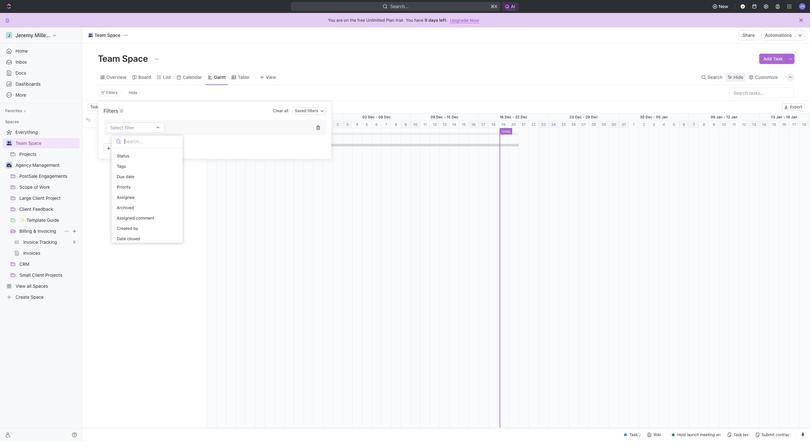Task type: locate. For each thing, give the bounding box(es) containing it.
10 for 2nd the 10 element
[[722, 122, 726, 126]]

18 element left '20'
[[489, 121, 499, 128]]

1 horizontal spatial 18
[[802, 122, 806, 126]]

- for 05
[[653, 115, 655, 119]]

- right "09"
[[444, 115, 446, 119]]

- inside 30 dec - 05 jan element
[[653, 115, 655, 119]]

11 element
[[420, 121, 430, 128], [729, 121, 739, 128]]

9 down 02 dec - 08 dec element
[[405, 122, 407, 126]]

0 horizontal spatial 16 element
[[469, 121, 479, 128]]

5 dec from the left
[[452, 115, 459, 119]]

5 down 02
[[366, 122, 368, 126]]

1 vertical spatial hide
[[129, 90, 137, 95]]

&
[[33, 228, 36, 234]]

5 jan from the left
[[791, 115, 797, 119]]

1 horizontal spatial 15 element
[[770, 121, 780, 128]]

0 horizontal spatial 9
[[405, 122, 407, 126]]

7 dec from the left
[[521, 115, 528, 119]]

2 19 element from the left
[[499, 121, 509, 128]]

2 22 element from the left
[[529, 121, 539, 128]]

name row
[[82, 114, 207, 128]]

1 horizontal spatial 11
[[733, 122, 736, 126]]

1 horizontal spatial 22
[[531, 122, 536, 126]]

1 horizontal spatial 13
[[752, 122, 756, 126]]

10 down the "06 jan - 12 jan" element
[[722, 122, 726, 126]]

hide button
[[126, 89, 140, 97]]

0 horizontal spatial 11
[[423, 122, 427, 126]]

2 28 element from the left
[[589, 121, 599, 128]]

1 vertical spatial 23
[[541, 122, 546, 126]]

13
[[771, 115, 775, 119], [443, 122, 447, 126], [752, 122, 756, 126]]

2 16 element from the left
[[780, 121, 790, 128]]

15 for 1st 15 element from the right
[[772, 122, 776, 126]]

1 horizontal spatial 23
[[570, 115, 574, 119]]

2 13 element from the left
[[749, 121, 759, 128]]

13 down search tasks... text field
[[771, 115, 775, 119]]

8 - from the left
[[784, 115, 785, 119]]

add left task
[[764, 56, 772, 61]]

1 horizontal spatial 29 element
[[599, 121, 609, 128]]

12 right 06
[[726, 115, 730, 119]]

have
[[414, 17, 424, 23]]

2 29 element from the left
[[599, 121, 609, 128]]

- inside the "06 jan - 12 jan" element
[[724, 115, 725, 119]]

27 element
[[285, 121, 294, 128], [579, 121, 589, 128]]

2 right '1' element
[[337, 122, 339, 126]]

1 horizontal spatial 25
[[562, 122, 566, 126]]

15 down 13 jan - 19 jan on the top right of the page
[[772, 122, 776, 126]]

0 vertical spatial 23
[[570, 115, 574, 119]]

1 horizontal spatial 17
[[792, 122, 796, 126]]

1 horizontal spatial 28 element
[[589, 121, 599, 128]]

31 element
[[619, 121, 629, 128]]

add
[[764, 56, 772, 61], [113, 146, 121, 151], [148, 146, 156, 151]]

18
[[492, 122, 496, 126], [802, 122, 806, 126]]

2 17 from the left
[[792, 122, 796, 126]]

2 8 from the left
[[703, 122, 705, 126]]

15 for second 15 element from right
[[462, 122, 466, 126]]

1 horizontal spatial 4
[[663, 122, 665, 126]]

21 element containing 21
[[519, 121, 529, 128]]

30 left 31
[[612, 122, 616, 126]]

free
[[357, 17, 365, 23]]

team space down select filter
[[114, 131, 137, 136]]

14 down 13 jan - 19 jan element
[[762, 122, 766, 126]]

1 horizontal spatial 14
[[762, 122, 766, 126]]

1 22 element from the left
[[236, 121, 246, 128]]

30 element
[[314, 121, 323, 128], [609, 121, 619, 128]]

10 for second the 10 element from the right
[[413, 122, 418, 126]]

saved filters
[[295, 108, 318, 113]]

2
[[337, 122, 339, 126], [643, 122, 645, 126]]

- for 19
[[784, 115, 785, 119]]

hide inside dropdown button
[[734, 74, 744, 80]]

9 down 06
[[713, 122, 715, 126]]

30 left 05
[[640, 115, 645, 119]]

1 18 from the left
[[492, 122, 496, 126]]

 image
[[199, 119, 203, 123]]

1 24 element from the left
[[256, 121, 265, 128]]

0 horizontal spatial today
[[90, 104, 101, 109]]

17 element left '20'
[[479, 121, 489, 128]]

unlimited
[[366, 17, 385, 23]]

0 horizontal spatial 14
[[452, 122, 456, 126]]

2 horizontal spatial 15
[[772, 122, 776, 126]]

agency management
[[16, 162, 60, 168]]

1 horizontal spatial 12
[[726, 115, 730, 119]]

09 dec - 15 dec element
[[411, 114, 479, 121]]

25 right 24
[[562, 122, 566, 126]]

0 horizontal spatial 3
[[346, 122, 349, 126]]

14 down 09 dec - 15 dec element
[[452, 122, 456, 126]]

dec
[[316, 115, 323, 119], [368, 115, 375, 119], [384, 115, 391, 119], [436, 115, 443, 119], [452, 115, 459, 119], [505, 115, 512, 119], [521, 115, 528, 119], [575, 115, 582, 119], [591, 115, 598, 119], [646, 115, 652, 119]]

23 left 24
[[541, 122, 546, 126]]

7 - from the left
[[724, 115, 725, 119]]

1 vertical spatial filter
[[122, 146, 132, 151]]

14 element down 13 jan - 19 jan element
[[759, 121, 770, 128]]

23 for 23
[[541, 122, 546, 126]]

list link
[[162, 73, 171, 82]]

16 element
[[469, 121, 479, 128], [780, 121, 790, 128]]

1 horizontal spatial 9
[[425, 17, 428, 23]]

2 jan from the left
[[717, 115, 723, 119]]

22
[[515, 115, 520, 119], [531, 122, 536, 126]]

18 left '20'
[[492, 122, 496, 126]]

1 30 element from the left
[[314, 121, 323, 128]]

team down 'select'
[[114, 131, 124, 136]]

27 element down 23 dec - 29 dec element
[[579, 121, 589, 128]]

2 14 element from the left
[[759, 121, 770, 128]]

20 element containing 20
[[509, 121, 519, 128]]

task
[[773, 56, 783, 61]]

0 vertical spatial 25
[[295, 115, 299, 119]]

archived
[[117, 205, 134, 210]]

1 17 element from the left
[[479, 121, 489, 128]]

1 10 from the left
[[413, 122, 418, 126]]

1 horizontal spatial 6
[[683, 122, 685, 126]]

02 dec - 08 dec element
[[343, 114, 411, 121]]

space right user group icon at the left
[[107, 32, 120, 38]]

0 horizontal spatial 18 element
[[489, 121, 499, 128]]

- inside 13 jan - 19 jan element
[[784, 115, 785, 119]]

0 horizontal spatial 30
[[316, 122, 321, 126]]

column header
[[82, 114, 92, 128], [92, 114, 102, 128], [186, 114, 196, 128], [196, 114, 207, 128]]

2 right 1
[[643, 122, 645, 126]]

4 down 02 dec - 08 dec element
[[356, 122, 358, 126]]

26 element
[[275, 121, 285, 128], [569, 121, 579, 128]]

29 up 27
[[586, 115, 590, 119]]

space
[[107, 32, 120, 38], [122, 53, 148, 64], [125, 131, 137, 136], [28, 140, 42, 146]]

2 27 element from the left
[[579, 121, 589, 128]]

1 horizontal spatial 19
[[786, 115, 790, 119]]

2 24 element from the left
[[549, 121, 559, 128]]

1 horizontal spatial 26 element
[[569, 121, 579, 128]]

30 left '1' element
[[316, 122, 321, 126]]

30 element down 01
[[314, 121, 323, 128]]

add filter
[[113, 146, 132, 151]]

13 down 09 dec - 15 dec element
[[443, 122, 447, 126]]

1 horizontal spatial 12 element
[[739, 121, 749, 128]]

- inside 02 dec - 08 dec element
[[376, 115, 377, 119]]

1 12 element from the left
[[430, 121, 440, 128]]

19 element
[[207, 121, 217, 128], [499, 121, 509, 128]]

add up status
[[113, 146, 121, 151]]

sidebar navigation
[[0, 27, 82, 441]]

15 element
[[459, 121, 469, 128], [770, 121, 780, 128]]

hide right the search at the top of the page
[[734, 74, 744, 80]]

8 down 02 dec - 08 dec element
[[395, 122, 397, 126]]

01
[[311, 115, 315, 119]]

28 element down nov
[[294, 121, 304, 128]]

1 horizontal spatial 30
[[612, 122, 616, 126]]

- down export button
[[784, 115, 785, 119]]

13 down the "06 jan - 12 jan" element
[[752, 122, 756, 126]]

12 down the "06 jan - 12 jan" element
[[742, 122, 746, 126]]

agency management link
[[16, 160, 78, 170]]

0 vertical spatial hide
[[734, 74, 744, 80]]

20 element down 16 dec - 22 dec element
[[509, 121, 519, 128]]

1 horizontal spatial 20 element
[[509, 121, 519, 128]]

7
[[385, 122, 387, 126], [693, 122, 695, 126]]

1 17 from the left
[[482, 122, 485, 126]]

team space link
[[86, 31, 122, 39], [16, 138, 78, 148]]

4
[[356, 122, 358, 126], [663, 122, 665, 126]]

11 element down 09 dec - 15 dec element
[[420, 121, 430, 128]]

1 horizontal spatial hide
[[734, 74, 744, 80]]

status
[[117, 153, 129, 158]]

17 left '20'
[[482, 122, 485, 126]]

6 - from the left
[[653, 115, 655, 119]]

team space right user group icon at the left
[[94, 32, 120, 38]]

23 element left 24
[[539, 121, 549, 128]]

search...
[[390, 4, 409, 9]]

2 6 from the left
[[683, 122, 685, 126]]

- inside 23 dec - 29 dec element
[[583, 115, 585, 119]]

22 element down 18 nov - 24 nov element
[[236, 121, 246, 128]]

filter inside dropdown button
[[125, 125, 134, 130]]

now
[[470, 17, 479, 23]]

 image
[[86, 117, 90, 122]]

hide down board link
[[129, 90, 137, 95]]

1 14 from the left
[[452, 122, 456, 126]]

13 for 13 jan - 19 jan
[[771, 115, 775, 119]]

1 horizontal spatial 7
[[693, 122, 695, 126]]

select filter
[[110, 125, 134, 130]]

13 element
[[440, 121, 450, 128], [749, 121, 759, 128]]

- inside 25 nov - 01 dec element
[[308, 115, 310, 119]]

2 18 from the left
[[802, 122, 806, 126]]

space inside tree
[[28, 140, 42, 146]]

1 horizontal spatial 27 element
[[579, 121, 589, 128]]

16 element down 09 dec - 15 dec element
[[469, 121, 479, 128]]

10 down 09 dec - 15 dec element
[[413, 122, 418, 126]]

27 element down all
[[285, 121, 294, 128]]

- left 08
[[376, 115, 377, 119]]

1 horizontal spatial 30 element
[[609, 121, 619, 128]]

0 horizontal spatial 4
[[356, 122, 358, 126]]

10 element down 09 dec - 15 dec element
[[411, 121, 420, 128]]

team space tree grid
[[82, 114, 207, 428]]

24 element
[[256, 121, 265, 128], [549, 121, 559, 128]]

2 horizontal spatial 12
[[742, 122, 746, 126]]

3 jan from the left
[[731, 115, 738, 119]]

1 horizontal spatial you
[[406, 17, 413, 23]]

3 down 30 dec - 05 jan element
[[653, 122, 655, 126]]

1 horizontal spatial 5
[[673, 122, 675, 126]]

- for 29
[[583, 115, 585, 119]]

1 3 from the left
[[346, 122, 349, 126]]

2 horizontal spatial add
[[764, 56, 772, 61]]

23 for 23 dec - 29 dec
[[570, 115, 574, 119]]

02
[[362, 115, 367, 119]]

29
[[586, 115, 590, 119], [602, 122, 606, 126]]

0 horizontal spatial 23
[[541, 122, 546, 126]]

add group button
[[139, 143, 174, 154]]

today
[[90, 104, 101, 109], [501, 129, 511, 133]]

0 horizontal spatial 14 element
[[450, 121, 459, 128]]

28 element
[[294, 121, 304, 128], [589, 121, 599, 128]]

2 horizontal spatial 9
[[713, 122, 715, 126]]

0 vertical spatial filter
[[125, 125, 134, 130]]

22 element
[[236, 121, 246, 128], [529, 121, 539, 128]]

2 you from the left
[[406, 17, 413, 23]]

21 element
[[226, 121, 236, 128], [519, 121, 529, 128]]

team inside cell
[[114, 131, 124, 136]]

11 down 09 dec - 15 dec element
[[423, 122, 427, 126]]

created by
[[117, 225, 138, 231]]

0 vertical spatial team space link
[[86, 31, 122, 39]]

1 29 element from the left
[[304, 121, 314, 128]]

2 15 element from the left
[[770, 121, 780, 128]]

2 7 from the left
[[693, 122, 695, 126]]

29 right "28"
[[602, 122, 606, 126]]

name
[[106, 118, 116, 123]]

saved
[[295, 108, 306, 113]]

25 element down clear
[[265, 121, 275, 128]]

2 - from the left
[[376, 115, 377, 119]]

0 horizontal spatial 8
[[395, 122, 397, 126]]

1 25 element from the left
[[265, 121, 275, 128]]

25 element
[[265, 121, 275, 128], [559, 121, 569, 128]]

0 horizontal spatial 11 element
[[420, 121, 430, 128]]

26 element containing 26
[[569, 121, 579, 128]]

16 element down 13 jan - 19 jan element
[[780, 121, 790, 128]]

23 inside 23 dec - 29 dec element
[[570, 115, 574, 119]]

2 12 element from the left
[[739, 121, 749, 128]]

11 down the "06 jan - 12 jan" element
[[733, 122, 736, 126]]

left.
[[439, 17, 448, 23]]

0 horizontal spatial 10
[[413, 122, 418, 126]]

hide
[[734, 74, 744, 80], [129, 90, 137, 95]]

1 jan from the left
[[662, 115, 668, 119]]

1 26 element from the left
[[275, 121, 285, 128]]

0 horizontal spatial 30 element
[[314, 121, 323, 128]]

3 - from the left
[[444, 115, 446, 119]]

17 element
[[479, 121, 489, 128], [790, 121, 800, 128]]

26
[[572, 122, 576, 126]]

5 down 30 dec - 05 jan element
[[673, 122, 675, 126]]

0 horizontal spatial 24 element
[[256, 121, 265, 128]]

on
[[344, 17, 349, 23]]

23 element down 18 nov - 24 nov element
[[246, 121, 256, 128]]

1 11 element from the left
[[420, 121, 430, 128]]

name column header
[[102, 114, 186, 128]]

1 23 element from the left
[[246, 121, 256, 128]]

19 element down 18 nov - 24 nov element
[[207, 121, 217, 128]]

1 horizontal spatial 10 element
[[719, 121, 729, 128]]

28 element containing 28
[[589, 121, 599, 128]]

add inside button
[[148, 146, 156, 151]]

13 element down 09 dec - 15 dec element
[[440, 121, 450, 128]]

18 down export
[[802, 122, 806, 126]]

7 down the "06 jan - 12 jan" element
[[693, 122, 695, 126]]

22 up '20'
[[515, 115, 520, 119]]

0 horizontal spatial 19 element
[[207, 121, 217, 128]]

12 element
[[430, 121, 440, 128], [739, 121, 749, 128]]

1 horizontal spatial 23 element
[[539, 121, 549, 128]]

2 14 from the left
[[762, 122, 766, 126]]

10 element down the "06 jan - 12 jan" element
[[719, 121, 729, 128]]

2 11 from the left
[[733, 122, 736, 126]]

29 element
[[304, 121, 314, 128], [599, 121, 609, 128]]

group
[[158, 146, 170, 151]]

clear
[[273, 108, 283, 113]]

1 horizontal spatial 2
[[643, 122, 645, 126]]

0 horizontal spatial 13
[[443, 122, 447, 126]]

- for 01
[[308, 115, 310, 119]]

1 - from the left
[[308, 115, 310, 119]]

1 horizontal spatial 22 element
[[529, 121, 539, 128]]

21 element down 18 nov - 24 nov element
[[226, 121, 236, 128]]

1 vertical spatial 19
[[502, 122, 506, 126]]

12 element down "09"
[[430, 121, 440, 128]]

1 vertical spatial team space link
[[16, 138, 78, 148]]

2 10 element from the left
[[719, 121, 729, 128]]

user group image
[[89, 34, 93, 37]]

6 down 02 dec - 08 dec element
[[375, 122, 378, 126]]

1 horizontal spatial add
[[148, 146, 156, 151]]

1 horizontal spatial 15
[[462, 122, 466, 126]]

space down select filter
[[125, 131, 137, 136]]

billing & invoicing
[[19, 228, 56, 234]]

invoicing
[[38, 228, 56, 234]]

filters
[[307, 108, 318, 113]]

1 horizontal spatial 25 element
[[559, 121, 569, 128]]

1 vertical spatial today
[[501, 129, 511, 133]]

- up 27
[[583, 115, 585, 119]]

1 horizontal spatial 18 element
[[800, 121, 810, 128]]

filter right 'select'
[[125, 125, 134, 130]]

15 element down 09 dec - 15 dec element
[[459, 121, 469, 128]]

list
[[163, 74, 171, 80]]

1 horizontal spatial team space link
[[86, 31, 122, 39]]

filter up status
[[122, 146, 132, 151]]

2 23 element from the left
[[539, 121, 549, 128]]

today down filters dropdown button
[[90, 104, 101, 109]]

2 horizontal spatial 30
[[640, 115, 645, 119]]

1 19 element from the left
[[207, 121, 217, 128]]

2 26 element from the left
[[569, 121, 579, 128]]

15
[[447, 115, 451, 119], [462, 122, 466, 126], [772, 122, 776, 126]]

15 element down 13 jan - 19 jan on the top right of the page
[[770, 121, 780, 128]]

2 25 element from the left
[[559, 121, 569, 128]]

2 10 from the left
[[722, 122, 726, 126]]

22 element right 21
[[529, 121, 539, 128]]

9 right have
[[425, 17, 428, 23]]

0 horizontal spatial 18
[[492, 122, 496, 126]]

you left are
[[328, 17, 335, 23]]

25 nov - 01 dec
[[295, 115, 323, 119]]

15 right "09"
[[447, 115, 451, 119]]

0 horizontal spatial 27 element
[[285, 121, 294, 128]]

19 left '20'
[[502, 122, 506, 126]]

created
[[117, 225, 132, 231]]

2 21 element from the left
[[519, 121, 529, 128]]

22 right 21
[[531, 122, 536, 126]]

12 down "09"
[[433, 122, 437, 126]]

17
[[482, 122, 485, 126], [792, 122, 796, 126]]

inbox
[[16, 59, 27, 65]]

 image inside name row
[[199, 119, 203, 123]]

26 element left 27
[[569, 121, 579, 128]]

23 up 26
[[570, 115, 574, 119]]

11
[[423, 122, 427, 126], [733, 122, 736, 126]]

board
[[138, 74, 151, 80]]

0 horizontal spatial 17
[[482, 122, 485, 126]]

0 horizontal spatial 20 element
[[217, 121, 226, 128]]

30 element left 31
[[609, 121, 619, 128]]

14 element
[[450, 121, 459, 128], [759, 121, 770, 128]]

add left group
[[148, 146, 156, 151]]

1 horizontal spatial 3
[[653, 122, 655, 126]]

0 horizontal spatial 10 element
[[411, 121, 420, 128]]

0 horizontal spatial add
[[113, 146, 121, 151]]

25 for 25
[[562, 122, 566, 126]]

0 horizontal spatial 29
[[586, 115, 590, 119]]

7 down 02 dec - 08 dec element
[[385, 122, 387, 126]]

2 column header from the left
[[92, 114, 102, 128]]

13 for second 13 element
[[752, 122, 756, 126]]

add for add task
[[764, 56, 772, 61]]

22 element containing 22
[[529, 121, 539, 128]]

20 element
[[217, 121, 226, 128], [509, 121, 519, 128]]

8 down the "06 jan - 12 jan" element
[[703, 122, 705, 126]]

tree containing team space
[[3, 127, 80, 302]]

2 horizontal spatial 13
[[771, 115, 775, 119]]

9 dec from the left
[[591, 115, 598, 119]]

1 4 from the left
[[356, 122, 358, 126]]

0 horizontal spatial 25 element
[[265, 121, 275, 128]]

13 element down the "06 jan - 12 jan" element
[[749, 121, 759, 128]]

10
[[413, 122, 418, 126], [722, 122, 726, 126]]

0 vertical spatial today
[[90, 104, 101, 109]]

filter for add filter
[[122, 146, 132, 151]]

25 left nov
[[295, 115, 299, 119]]

17 element down 13 jan - 19 jan element
[[790, 121, 800, 128]]

1 5 from the left
[[366, 122, 368, 126]]

team right user group image
[[16, 140, 27, 146]]

1 horizontal spatial 13 element
[[749, 121, 759, 128]]

05
[[656, 115, 661, 119]]

18 element
[[489, 121, 499, 128], [800, 121, 810, 128]]

filters
[[106, 90, 118, 95]]

0 horizontal spatial 23 element
[[246, 121, 256, 128]]

09
[[431, 115, 435, 119]]

4 column header from the left
[[196, 114, 207, 128]]

29 element right "28"
[[599, 121, 609, 128]]

0 horizontal spatial 21 element
[[226, 121, 236, 128]]

jan for 13 jan - 19 jan
[[791, 115, 797, 119]]

14
[[452, 122, 456, 126], [762, 122, 766, 126]]

export button
[[782, 103, 805, 111]]

- inside 09 dec - 15 dec element
[[444, 115, 446, 119]]

16
[[500, 115, 504, 119], [472, 122, 476, 126], [782, 122, 786, 126]]

1 vertical spatial 25
[[562, 122, 566, 126]]

1 16 element from the left
[[469, 121, 479, 128]]

customize
[[755, 74, 778, 80]]

1 dec from the left
[[316, 115, 323, 119]]

0 vertical spatial 19
[[786, 115, 790, 119]]

30 dec - 05 jan element
[[619, 114, 689, 121]]

2 30 element from the left
[[609, 121, 619, 128]]

1 horizontal spatial 14 element
[[759, 121, 770, 128]]

5 - from the left
[[583, 115, 585, 119]]

filters button
[[98, 89, 121, 97]]

tree
[[3, 127, 80, 302]]

2 dec from the left
[[368, 115, 375, 119]]

1 horizontal spatial 17 element
[[790, 121, 800, 128]]

3 right '1' element
[[346, 122, 349, 126]]

21 element right '20'
[[519, 121, 529, 128]]

you left have
[[406, 17, 413, 23]]

priority
[[117, 184, 131, 189]]

25
[[295, 115, 299, 119], [562, 122, 566, 126]]

23 element
[[246, 121, 256, 128], [539, 121, 549, 128]]

4 - from the left
[[513, 115, 514, 119]]

06 jan - 12 jan
[[711, 115, 738, 119]]

0 horizontal spatial 28 element
[[294, 121, 304, 128]]

due
[[117, 174, 125, 179]]

9
[[425, 17, 428, 23], [405, 122, 407, 126], [713, 122, 715, 126]]

10 dec from the left
[[646, 115, 652, 119]]

share button
[[739, 30, 759, 40]]

2 3 from the left
[[653, 122, 655, 126]]

17 down 13 jan - 19 jan element
[[792, 122, 796, 126]]

filter inside button
[[122, 146, 132, 151]]

14 element down 09 dec - 15 dec element
[[450, 121, 459, 128]]

0 horizontal spatial 6
[[375, 122, 378, 126]]

1 horizontal spatial 19 element
[[499, 121, 509, 128]]

- inside 16 dec - 22 dec element
[[513, 115, 514, 119]]

28 element right 27
[[589, 121, 599, 128]]

19 element left '20'
[[499, 121, 509, 128]]

10 element
[[411, 121, 420, 128], [719, 121, 729, 128]]

- right 06
[[724, 115, 725, 119]]

2 20 element from the left
[[509, 121, 519, 128]]

0 horizontal spatial 26 element
[[275, 121, 285, 128]]

25 nov - 01 dec element
[[275, 114, 343, 121]]



Task type: describe. For each thing, give the bounding box(es) containing it.
all
[[284, 108, 288, 113]]

25 for 25 nov - 01 dec
[[295, 115, 299, 119]]

1 13 element from the left
[[440, 121, 450, 128]]

team space cell
[[102, 128, 186, 139]]

Search tasks... text field
[[730, 88, 794, 98]]

20
[[511, 122, 516, 126]]

automations button
[[762, 30, 795, 40]]

0 vertical spatial 22
[[515, 115, 520, 119]]

1 28 element from the left
[[294, 121, 304, 128]]

add group
[[148, 146, 170, 151]]

assigned
[[117, 215, 135, 220]]

06
[[711, 115, 716, 119]]

1 21 element from the left
[[226, 121, 236, 128]]

management
[[32, 162, 60, 168]]

1 you from the left
[[328, 17, 335, 23]]

13 jan - 19 jan
[[771, 115, 797, 119]]

inbox link
[[3, 57, 80, 67]]

1 2 from the left
[[337, 122, 339, 126]]

due date
[[117, 174, 134, 179]]

30 inside 30 dec - 05 jan element
[[640, 115, 645, 119]]

comment
[[136, 215, 154, 220]]

23 dec - 29 dec element
[[549, 114, 619, 121]]

home
[[16, 48, 28, 54]]

tree inside 'sidebar' navigation
[[3, 127, 80, 302]]

space inside cell
[[125, 131, 137, 136]]

new button
[[710, 1, 732, 12]]

- for 15
[[444, 115, 446, 119]]

hide inside button
[[129, 90, 137, 95]]

1 column header from the left
[[82, 114, 92, 128]]

1 horizontal spatial today
[[501, 129, 511, 133]]

1 horizontal spatial 16
[[500, 115, 504, 119]]

trial.
[[396, 17, 404, 23]]

1 vertical spatial 22
[[531, 122, 536, 126]]

date closed
[[117, 236, 140, 241]]

16 dec - 22 dec
[[500, 115, 528, 119]]

0 horizontal spatial team space link
[[16, 138, 78, 148]]

by
[[133, 225, 138, 231]]

search button
[[699, 73, 725, 82]]

assignee
[[117, 194, 135, 200]]

plan
[[386, 17, 395, 23]]

today inside button
[[90, 104, 101, 109]]

space up board link
[[122, 53, 148, 64]]

user group image
[[7, 141, 11, 145]]

favorites button
[[3, 107, 29, 115]]

board link
[[137, 73, 151, 82]]

28
[[592, 122, 596, 126]]

billing
[[19, 228, 32, 234]]

2 4 from the left
[[663, 122, 665, 126]]

1 11 from the left
[[423, 122, 427, 126]]

team space inside the team space cell
[[114, 131, 137, 136]]

0 horizontal spatial 12
[[433, 122, 437, 126]]

2 5 from the left
[[673, 122, 675, 126]]

0 horizontal spatial 19
[[502, 122, 506, 126]]

you are on the free unlimited plan trial. you have 9 days left. upgrade now
[[328, 17, 479, 23]]

search
[[708, 74, 723, 80]]

2 18 element from the left
[[800, 121, 810, 128]]

overview link
[[105, 73, 126, 82]]

agency
[[16, 162, 31, 168]]

6 dec from the left
[[505, 115, 512, 119]]

docs link
[[3, 68, 80, 78]]

1 8 from the left
[[395, 122, 397, 126]]

docs
[[16, 70, 26, 76]]

18 nov - 24 nov element
[[207, 114, 275, 121]]

21
[[522, 122, 526, 126]]

08
[[378, 115, 383, 119]]

 image inside name row
[[86, 117, 90, 122]]

hide button
[[726, 73, 746, 82]]

1 6 from the left
[[375, 122, 378, 126]]

2 11 element from the left
[[729, 121, 739, 128]]

spaces
[[5, 119, 19, 124]]

home link
[[3, 46, 80, 56]]

1 14 element from the left
[[450, 121, 459, 128]]

4 dec from the left
[[436, 115, 443, 119]]

06 jan - 12 jan element
[[689, 114, 759, 121]]

Search... text field
[[124, 137, 178, 146]]

13 for second 13 element from right
[[443, 122, 447, 126]]

export
[[790, 104, 802, 109]]

clear all button
[[271, 107, 291, 115]]

31
[[622, 122, 626, 126]]

add for add group
[[148, 146, 156, 151]]

- for 22
[[513, 115, 514, 119]]

1 27 element from the left
[[285, 121, 294, 128]]

jan for 30 dec - 05 jan
[[662, 115, 668, 119]]

4 jan from the left
[[776, 115, 783, 119]]

team inside tree
[[16, 140, 27, 146]]

clear all
[[273, 108, 288, 113]]

closed
[[127, 236, 140, 241]]

27
[[582, 122, 586, 126]]

gantt link
[[213, 73, 226, 82]]

18 for 1st 18 element from the left
[[492, 122, 496, 126]]

09 dec - 15 dec
[[431, 115, 459, 119]]

0 horizontal spatial 15
[[447, 115, 451, 119]]

table
[[238, 74, 249, 80]]

0 horizontal spatial 16
[[472, 122, 476, 126]]

9 inside you are on the free unlimited plan trial. you have 9 days left. upgrade now
[[425, 17, 428, 23]]

30 dec - 05 jan
[[640, 115, 668, 119]]

dashboards
[[16, 81, 41, 87]]

team right user group icon at the left
[[94, 32, 106, 38]]

16 dec - 22 dec element
[[479, 114, 549, 121]]

assigned comment
[[117, 215, 154, 220]]

2 17 element from the left
[[790, 121, 800, 128]]

add filter button
[[104, 143, 136, 154]]

3 dec from the left
[[384, 115, 391, 119]]

customize button
[[747, 73, 780, 82]]

24 element containing 24
[[549, 121, 559, 128]]

1 horizontal spatial 29
[[602, 122, 606, 126]]

2 2 from the left
[[643, 122, 645, 126]]

1 element
[[323, 121, 333, 128]]

calendar link
[[181, 73, 202, 82]]

team up overview link
[[98, 53, 120, 64]]

8 dec from the left
[[575, 115, 582, 119]]

23 dec - 29 dec
[[570, 115, 598, 119]]

0 vertical spatial 29
[[586, 115, 590, 119]]

saved filters button
[[292, 107, 326, 115]]

- for 12
[[724, 115, 725, 119]]

billing & invoicing link
[[19, 226, 61, 236]]

new
[[719, 4, 728, 9]]

gantt
[[214, 74, 226, 80]]

team space - 12.50% row
[[82, 128, 207, 139]]

select filter button
[[106, 123, 165, 133]]

27 element containing 27
[[579, 121, 589, 128]]

19 element containing 19
[[499, 121, 509, 128]]

business time image
[[7, 163, 11, 167]]

jan for 06 jan - 12 jan
[[731, 115, 738, 119]]

team space up overview
[[98, 53, 150, 64]]

- for 08
[[376, 115, 377, 119]]

24
[[551, 122, 556, 126]]

1 15 element from the left
[[459, 121, 469, 128]]

13 jan - 19 jan element
[[759, 114, 810, 121]]

select
[[110, 125, 123, 130]]

2 horizontal spatial 16
[[782, 122, 786, 126]]

1 10 element from the left
[[411, 121, 420, 128]]

3 column header from the left
[[186, 114, 196, 128]]

overview
[[106, 74, 126, 80]]

table link
[[237, 73, 249, 82]]

the
[[350, 17, 356, 23]]

tags
[[117, 163, 126, 169]]

filter for select filter
[[125, 125, 134, 130]]

02 dec - 08 dec
[[362, 115, 391, 119]]

18 for 1st 18 element from the right
[[802, 122, 806, 126]]

dashboards link
[[3, 79, 80, 89]]

29 element containing 29
[[599, 121, 609, 128]]

upgrade now link
[[450, 17, 479, 23]]

23 element containing 23
[[539, 121, 549, 128]]

1 18 element from the left
[[489, 121, 499, 128]]

1 20 element from the left
[[217, 121, 226, 128]]

1 7 from the left
[[385, 122, 387, 126]]

nov
[[300, 115, 307, 119]]

25 element containing 25
[[559, 121, 569, 128]]

add for add filter
[[113, 146, 121, 151]]

1
[[633, 122, 635, 126]]

team space inside tree
[[16, 140, 42, 146]]

automations
[[765, 32, 792, 38]]



Task type: vqa. For each thing, say whether or not it's contained in the screenshot.
first option from the left
no



